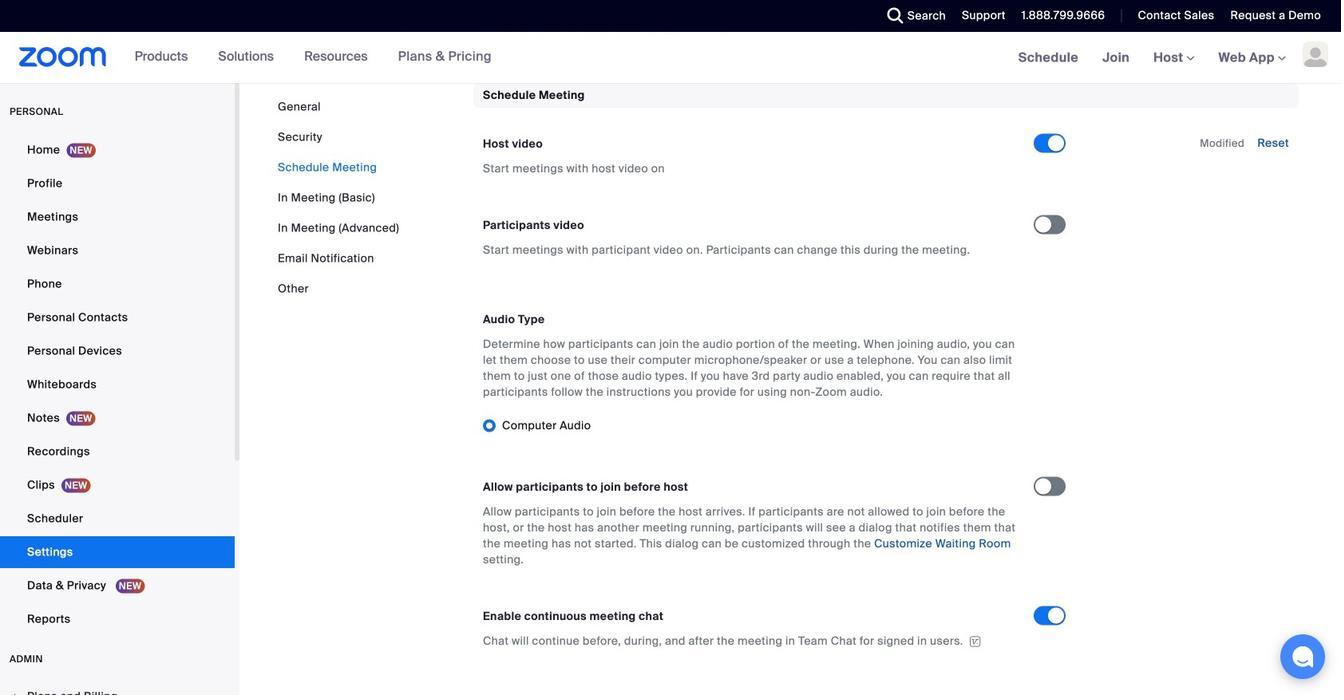Task type: locate. For each thing, give the bounding box(es) containing it.
right image
[[11, 692, 21, 696]]

meetings navigation
[[1007, 32, 1342, 84]]

banner
[[0, 32, 1342, 84]]

profile picture image
[[1303, 42, 1329, 67]]

product information navigation
[[107, 32, 504, 83]]

personal menu menu
[[0, 134, 235, 637]]

menu bar
[[278, 99, 399, 297]]

menu item
[[0, 682, 235, 696]]



Task type: describe. For each thing, give the bounding box(es) containing it.
zoom logo image
[[19, 47, 107, 67]]

open chat image
[[1292, 646, 1314, 668]]

schedule meeting element
[[474, 83, 1299, 696]]



Task type: vqa. For each thing, say whether or not it's contained in the screenshot.
add image
no



